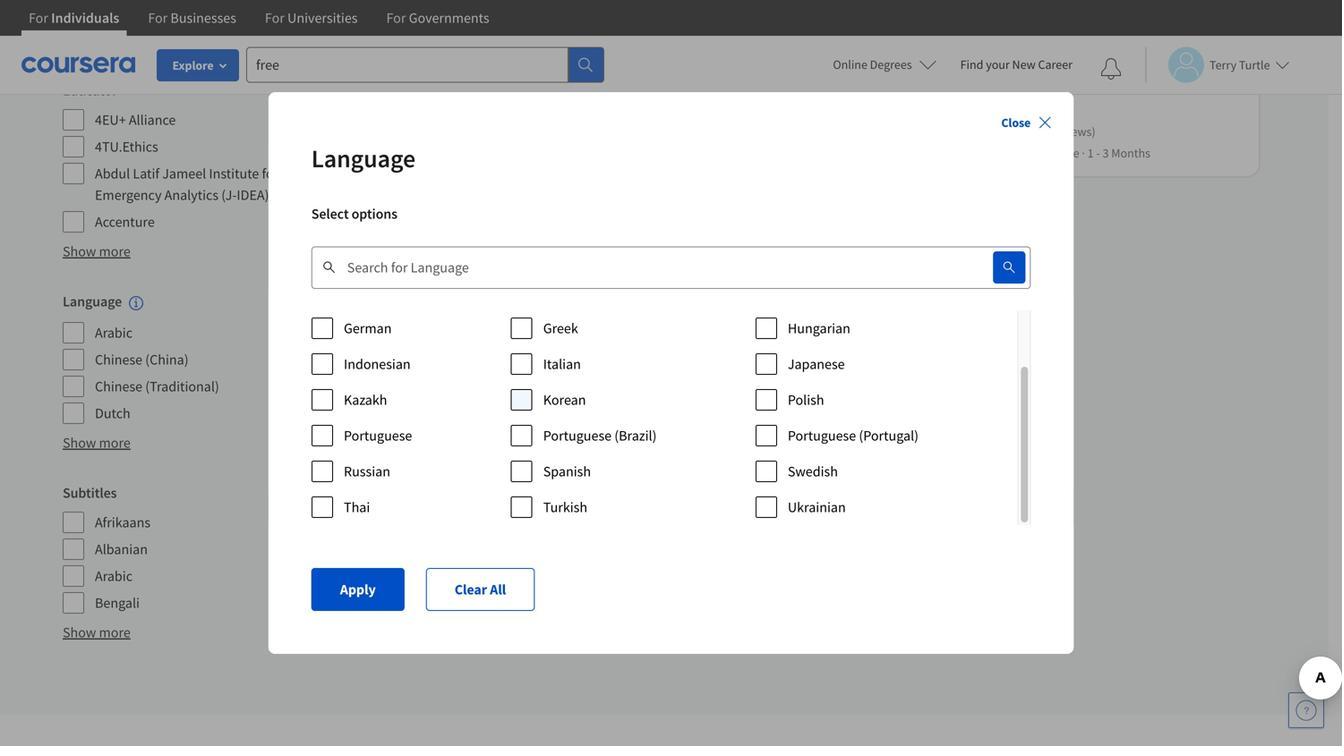 Task type: locate. For each thing, give the bounding box(es) containing it.
help center image
[[1296, 700, 1317, 722]]

courses for free courses with certificate
[[843, 284, 889, 302]]

page navigation navigation
[[667, 443, 966, 486]]

2 show more button from the top
[[63, 432, 131, 454]]

3 more from the top
[[99, 624, 131, 642]]

earn a university-issued career credential in a flexible, interactive format.
[[95, 9, 332, 43]]

0 vertical spatial courses
[[843, 284, 889, 302]]

show more button down 'dutch'
[[63, 432, 131, 454]]

arabic inside language 'group'
[[95, 324, 133, 342]]

language
[[311, 143, 416, 174], [63, 293, 122, 311]]

· left guided
[[437, 145, 441, 161]]

analytics
[[164, 186, 219, 204]]

language inside 'group'
[[63, 293, 122, 311]]

free down "indonesian"
[[366, 380, 390, 398]]

2 portuguese from the left
[[543, 427, 612, 445]]

step
[[1018, 35, 1045, 53]]

1 horizontal spatial and
[[388, 88, 408, 104]]

for
[[29, 9, 48, 27], [148, 9, 168, 27], [265, 9, 285, 27], [386, 9, 406, 27]]

2 vertical spatial show
[[63, 624, 96, 642]]

show more down 'bengali'
[[63, 624, 131, 642]]

management down "skills you'll gain :"
[[410, 88, 479, 104]]

:
[[475, 70, 478, 86]]

free
[[515, 237, 545, 259], [366, 284, 390, 302], [816, 284, 840, 302], [366, 316, 390, 334], [816, 316, 840, 334], [366, 348, 390, 366], [816, 348, 840, 366], [366, 380, 390, 398], [816, 380, 840, 398]]

first step korean
[[988, 35, 1091, 53]]

portuguese up russian
[[344, 427, 412, 445]]

0 horizontal spatial you'll
[[419, 70, 449, 86]]

educator
[[63, 82, 117, 99]]

0 horizontal spatial courses
[[393, 316, 439, 334]]

gain down analysis
[[452, 70, 475, 86]]

1 vertical spatial korean
[[543, 391, 586, 409]]

cybersecurity
[[843, 316, 926, 334]]

management up leadership
[[558, 35, 637, 53]]

0 vertical spatial chinese
[[95, 351, 142, 369]]

1 skills from the left
[[388, 70, 417, 86]]

credential
[[257, 9, 310, 25]]

1 horizontal spatial language
[[311, 143, 416, 174]]

beginner · guided project · less than 2 hours
[[388, 145, 623, 161]]

1 you'll from the left
[[419, 70, 449, 86]]

1 chinese from the top
[[95, 351, 142, 369]]

show notifications image
[[1101, 58, 1122, 80]]

4eu+ alliance
[[95, 111, 176, 129]]

1 beginner from the left
[[388, 145, 435, 161]]

2 more from the top
[[99, 434, 131, 452]]

2 gain from the left
[[1052, 70, 1075, 86]]

1 gain from the left
[[452, 70, 475, 86]]

project left the less
[[483, 145, 521, 161]]

businesses
[[171, 9, 236, 27]]

dutch
[[95, 405, 131, 423]]

and inside business analysis, leadership and management
[[388, 88, 408, 104]]

2 a from the left
[[325, 9, 332, 25]]

management inside business analysis, leadership and management
[[410, 88, 479, 104]]

0 horizontal spatial 2
[[583, 145, 589, 161]]

management for and
[[410, 88, 479, 104]]

free /
[[366, 284, 395, 302]]

beginner down "4.9"
[[988, 145, 1035, 161]]

business analysis & process management
[[388, 35, 637, 53]]

resources
[[488, 380, 547, 398]]

management for process
[[558, 35, 637, 53]]

governments
[[409, 9, 490, 27]]

1 horizontal spatial courses
[[843, 284, 889, 302]]

1 horizontal spatial skills
[[988, 70, 1017, 86]]

1 horizontal spatial business
[[481, 70, 527, 86]]

more down 'bengali'
[[99, 624, 131, 642]]

project up '&'
[[468, 4, 505, 20]]

1 vertical spatial business
[[481, 70, 527, 86]]

issued
[[186, 9, 219, 25]]

management
[[439, 348, 520, 366]]

portuguese
[[344, 427, 412, 445], [543, 427, 612, 445], [788, 427, 856, 445]]

new
[[1013, 56, 1036, 73]]

months
[[1112, 145, 1151, 161]]

portuguese up spanish
[[543, 427, 612, 445]]

2 right than on the left of page
[[583, 145, 589, 161]]

german
[[344, 320, 392, 338]]

1 vertical spatial language
[[63, 293, 122, 311]]

language up the select options
[[311, 143, 416, 174]]

2 vertical spatial show more
[[63, 624, 131, 642]]

0 horizontal spatial beginner
[[388, 145, 435, 161]]

3 for from the left
[[265, 9, 285, 27]]

introductory human physiology link
[[688, 33, 945, 54]]

0 horizontal spatial language
[[63, 293, 122, 311]]

1 vertical spatial 3
[[807, 457, 814, 473]]

3 show more from the top
[[63, 624, 131, 642]]

4tu.ethics
[[95, 138, 158, 156]]

portuguese up 3 link
[[788, 427, 856, 445]]

your
[[986, 56, 1010, 73]]

japanese
[[788, 356, 845, 373]]

1 vertical spatial show
[[63, 434, 96, 452]]

1 horizontal spatial you'll
[[1019, 70, 1049, 86]]

clear all
[[455, 581, 506, 599]]

clear
[[455, 581, 487, 599]]

for left coursera
[[386, 9, 406, 27]]

0 horizontal spatial business
[[388, 35, 441, 53]]

for for governments
[[386, 9, 406, 27]]

for for businesses
[[148, 9, 168, 27]]

subtitles
[[63, 484, 117, 502]]

free courses
[[366, 316, 439, 334]]

skills
[[388, 70, 417, 86], [988, 70, 1017, 86]]

course
[[1043, 145, 1080, 161]]

korean inside "select language options" element
[[543, 391, 586, 409]]

show more button down accenture in the top left of the page
[[63, 241, 131, 262]]

2 link
[[751, 448, 784, 481]]

1 vertical spatial show more button
[[63, 432, 131, 454]]

business right :
[[481, 70, 527, 86]]

2 horizontal spatial portuguese
[[788, 427, 856, 445]]

1 vertical spatial 2
[[764, 457, 771, 473]]

more for bengali
[[99, 624, 131, 642]]

management
[[558, 35, 637, 53], [410, 88, 479, 104]]

language up the chinese (china)
[[63, 293, 122, 311]]

1 horizontal spatial gain
[[1052, 70, 1075, 86]]

0 horizontal spatial 3
[[807, 457, 814, 473]]

free up german
[[366, 284, 390, 302]]

2 left 3 link
[[764, 457, 771, 473]]

select
[[311, 205, 349, 223]]

1 vertical spatial show more
[[63, 434, 131, 452]]

russian
[[344, 463, 390, 481]]

1 a from the left
[[122, 9, 128, 25]]

1 horizontal spatial korean
[[1048, 35, 1091, 53]]

· left the less
[[523, 145, 526, 161]]

business down for governments
[[388, 35, 441, 53]]

for universities
[[265, 9, 358, 27]]

2 show more from the top
[[63, 434, 131, 452]]

show more down 'dutch'
[[63, 434, 131, 452]]

0 vertical spatial and
[[388, 88, 408, 104]]

afrikaans
[[95, 514, 151, 532]]

for left 'issued'
[[148, 9, 168, 27]]

beginner for beginner · guided project · less than 2 hours
[[388, 145, 435, 161]]

Search by keyword search field
[[337, 246, 950, 289]]

1 vertical spatial courses
[[393, 316, 439, 334]]

show down 'dutch'
[[63, 434, 96, 452]]

1 for from the left
[[29, 9, 48, 27]]

(j-
[[221, 186, 237, 204]]

1 show more button from the top
[[63, 241, 131, 262]]

all
[[490, 581, 506, 599]]

1 vertical spatial chinese
[[95, 378, 142, 396]]

0 vertical spatial more
[[99, 243, 131, 261]]

0 horizontal spatial portuguese
[[344, 427, 412, 445]]

and
[[388, 88, 408, 104], [330, 165, 353, 183]]

1 show more from the top
[[63, 243, 131, 261]]

3 portuguese from the left
[[788, 427, 856, 445]]

free link
[[816, 380, 953, 398]]

courses up free cybersecurity
[[843, 284, 889, 302]]

in
[[313, 9, 323, 25]]

universities
[[288, 9, 358, 27]]

show for accenture
[[63, 243, 96, 261]]

more for dutch
[[99, 434, 131, 452]]

0 vertical spatial korean
[[1048, 35, 1091, 53]]

2 inside page navigation navigation
[[764, 457, 771, 473]]

1 horizontal spatial a
[[325, 9, 332, 25]]

communication, culture, writing
[[988, 70, 1213, 104]]

1 vertical spatial and
[[330, 165, 353, 183]]

apply button
[[311, 569, 405, 612]]

2 beginner from the left
[[988, 145, 1035, 161]]

skills for skills you'll gain :
[[388, 70, 417, 86]]

for right 'career'
[[265, 9, 285, 27]]

3 inside page navigation navigation
[[807, 457, 814, 473]]

leadership
[[578, 70, 636, 86]]

3 show more button from the top
[[63, 622, 131, 644]]

interactive
[[139, 27, 194, 43]]

0 vertical spatial show more
[[63, 243, 131, 261]]

project
[[468, 4, 505, 20], [483, 145, 521, 161]]

show more button for accenture
[[63, 241, 131, 262]]

2 · from the left
[[523, 145, 526, 161]]

2 arabic from the top
[[95, 568, 133, 586]]

0 vertical spatial 2
[[583, 145, 589, 161]]

show more button down 'bengali'
[[63, 622, 131, 644]]

skills for skills you'll gain
[[988, 70, 1017, 86]]

earn
[[95, 9, 119, 25]]

arabic up 'bengali'
[[95, 568, 133, 586]]

portuguese for portuguese
[[344, 427, 412, 445]]

0 horizontal spatial and
[[330, 165, 353, 183]]

2 chinese from the top
[[95, 378, 142, 396]]

thai
[[344, 499, 370, 517]]

select language options element
[[311, 311, 1031, 526]]

0 horizontal spatial skills
[[388, 70, 417, 86]]

business
[[388, 35, 441, 53], [481, 70, 527, 86]]

0 horizontal spatial a
[[122, 9, 128, 25]]

machine
[[843, 348, 896, 366]]

business for analysis,
[[481, 70, 527, 86]]

1 horizontal spatial management
[[558, 35, 637, 53]]

business inside business analysis, leadership and management
[[481, 70, 527, 86]]

analysis,
[[530, 70, 575, 86]]

arabic up the chinese (china)
[[95, 324, 133, 342]]

skills up the writing at top right
[[988, 70, 1017, 86]]

show more button for bengali
[[63, 622, 131, 644]]

0 horizontal spatial management
[[410, 88, 479, 104]]

2 show from the top
[[63, 434, 96, 452]]

skills down for governments
[[388, 70, 417, 86]]

2 for from the left
[[148, 9, 168, 27]]

0 vertical spatial business
[[388, 35, 441, 53]]

1 · from the left
[[437, 145, 441, 161]]

show more down accenture in the top left of the page
[[63, 243, 131, 261]]

more down 'dutch'
[[99, 434, 131, 452]]

gain for skills you'll gain
[[1052, 70, 1075, 86]]

beginner left guided
[[388, 145, 435, 161]]

clear all button
[[426, 569, 535, 612]]

chinese for chinese (traditional)
[[95, 378, 142, 396]]

searches related to free
[[366, 237, 545, 259]]

0 vertical spatial management
[[558, 35, 637, 53]]

1 vertical spatial arabic
[[95, 568, 133, 586]]

1 horizontal spatial portuguese
[[543, 427, 612, 445]]

0 horizontal spatial gain
[[452, 70, 475, 86]]

0 vertical spatial show more button
[[63, 241, 131, 262]]

1 vertical spatial management
[[410, 88, 479, 104]]

0 vertical spatial 3
[[1103, 145, 1109, 161]]

None search field
[[246, 47, 605, 83]]

for individuals
[[29, 9, 119, 27]]

korean down italian
[[543, 391, 586, 409]]

a right earn
[[122, 9, 128, 25]]

3 right -
[[1103, 145, 1109, 161]]

1 arabic from the top
[[95, 324, 133, 342]]

0 vertical spatial project
[[468, 4, 505, 20]]

(portugal)
[[859, 427, 919, 445]]

1 horizontal spatial beginner
[[988, 145, 1035, 161]]

guided
[[443, 145, 481, 161]]

3 show from the top
[[63, 624, 96, 642]]

show down accenture in the top left of the page
[[63, 243, 96, 261]]

gain right new
[[1052, 70, 1075, 86]]

business analysis, leadership and management
[[388, 70, 636, 104]]

1 horizontal spatial 2
[[764, 457, 771, 473]]

chinese up 'dutch'
[[95, 378, 142, 396]]

first step korean link
[[988, 33, 1245, 54]]

more down accenture in the top left of the page
[[99, 243, 131, 261]]

and down "skills you'll gain :"
[[388, 88, 408, 104]]

1 vertical spatial more
[[99, 434, 131, 452]]

3 right 2 link
[[807, 457, 814, 473]]

chinese for chinese (china)
[[95, 351, 142, 369]]

less
[[529, 145, 551, 161]]

2 you'll from the left
[[1019, 70, 1049, 86]]

2 vertical spatial show more button
[[63, 622, 131, 644]]

korean up career
[[1048, 35, 1091, 53]]

chinese up chinese (traditional)
[[95, 351, 142, 369]]

and right the disease
[[330, 165, 353, 183]]

0 horizontal spatial korean
[[543, 391, 586, 409]]

0 vertical spatial arabic
[[95, 324, 133, 342]]

chinese (traditional)
[[95, 378, 219, 396]]

· left the 1
[[1082, 145, 1085, 161]]

1 more from the top
[[99, 243, 131, 261]]

you'll for skills you'll gain :
[[419, 70, 449, 86]]

greek
[[543, 320, 578, 338]]

subtitles group
[[63, 483, 356, 615]]

for left the individuals
[[29, 9, 48, 27]]

korean
[[1048, 35, 1091, 53], [543, 391, 586, 409]]

process
[[508, 35, 555, 53]]

(china)
[[145, 351, 189, 369]]

portuguese for portuguese (portugal)
[[788, 427, 856, 445]]

2 vertical spatial more
[[99, 624, 131, 642]]

project
[[393, 348, 436, 366]]

1 portuguese from the left
[[344, 427, 412, 445]]

4 · from the left
[[1082, 145, 1085, 161]]

show down 'bengali'
[[63, 624, 96, 642]]

language group
[[63, 291, 356, 425]]

beginner · course · 1 - 3 months
[[988, 145, 1151, 161]]

free right to
[[515, 237, 545, 259]]

show
[[63, 243, 96, 261], [63, 434, 96, 452], [63, 624, 96, 642]]

individuals
[[51, 9, 119, 27]]

0 vertical spatial language
[[311, 143, 416, 174]]

0 vertical spatial show
[[63, 243, 96, 261]]

courses up project
[[393, 316, 439, 334]]

skills you'll gain
[[988, 70, 1075, 86]]

free project management
[[366, 348, 520, 366]]

find
[[961, 56, 984, 73]]

4.9 (49k reviews)
[[1006, 123, 1096, 139]]

4 for from the left
[[386, 9, 406, 27]]

a right in
[[325, 9, 332, 25]]

1 show from the top
[[63, 243, 96, 261]]

· down (49k
[[1038, 145, 1041, 161]]

2 skills from the left
[[988, 70, 1017, 86]]



Task type: describe. For each thing, give the bounding box(es) containing it.
free up hungarian on the right
[[816, 284, 840, 302]]

free up japanese
[[816, 316, 840, 334]]

turkish
[[543, 499, 587, 517]]

career
[[1038, 56, 1073, 73]]

searches
[[366, 237, 435, 259]]

close button
[[994, 107, 1060, 139]]

educator group
[[63, 80, 356, 234]]

albanian
[[95, 541, 148, 559]]

3 · from the left
[[1038, 145, 1041, 161]]

portuguese (brazil)
[[543, 427, 657, 445]]

human
[[768, 35, 812, 53]]

beginner for beginner · course · 1 - 3 months
[[988, 145, 1035, 161]]

bengali
[[95, 594, 140, 612]]

for businesses
[[148, 9, 236, 27]]

career
[[222, 9, 255, 25]]

(brazil)
[[614, 427, 657, 445]]

show for bengali
[[63, 624, 96, 642]]

courses for free courses
[[393, 316, 439, 334]]

accenture
[[95, 213, 155, 231]]

select options
[[311, 205, 398, 223]]

search image
[[1002, 261, 1017, 275]]

network
[[507, 4, 552, 20]]

jameel
[[162, 165, 206, 183]]

1 vertical spatial project
[[483, 145, 521, 161]]

coursera image
[[21, 50, 135, 79]]

for
[[262, 165, 279, 183]]

coursera project network
[[418, 4, 552, 20]]

abdul latif jameel institute for disease and emergency analytics (j-idea)
[[95, 165, 353, 204]]

more for accenture
[[99, 243, 131, 261]]

skills you'll gain :
[[388, 70, 481, 86]]

university-
[[130, 9, 186, 25]]

show for dutch
[[63, 434, 96, 452]]

-
[[1097, 145, 1100, 161]]

related
[[439, 237, 493, 259]]

portuguese for portuguese (brazil)
[[543, 427, 612, 445]]

find your new career link
[[952, 54, 1082, 76]]

first
[[988, 35, 1015, 53]]

culture,
[[1171, 70, 1213, 86]]

&
[[497, 35, 506, 53]]

alliance
[[129, 111, 176, 129]]

3 link
[[794, 448, 827, 481]]

swedish
[[788, 463, 838, 481]]

for for individuals
[[29, 9, 48, 27]]

idea)
[[237, 186, 269, 204]]

hours
[[592, 145, 623, 161]]

italian
[[543, 356, 581, 373]]

free courses with certificate
[[816, 284, 983, 302]]

analysis
[[444, 35, 494, 53]]

options
[[352, 205, 398, 223]]

apply
[[340, 581, 376, 599]]

4.9
[[1006, 123, 1023, 139]]

banner navigation
[[14, 0, 504, 49]]

free down german
[[366, 348, 390, 366]]

portuguese (portugal)
[[788, 427, 919, 445]]

show more button for dutch
[[63, 432, 131, 454]]

reviews)
[[1052, 123, 1096, 139]]

arabic inside subtitles group
[[95, 568, 133, 586]]

gain for skills you'll gain :
[[452, 70, 475, 86]]

1
[[1088, 145, 1094, 161]]

business for analysis
[[388, 35, 441, 53]]

free down free /
[[366, 316, 390, 334]]

show more for bengali
[[63, 624, 131, 642]]

you'll for skills you'll gain
[[1019, 70, 1049, 86]]

flexible,
[[95, 27, 136, 43]]

free down hungarian on the right
[[816, 348, 840, 366]]

show more for dutch
[[63, 434, 131, 452]]

with
[[892, 284, 919, 302]]

coursera
[[418, 4, 465, 20]]

indonesian
[[344, 356, 411, 373]]

for for universities
[[265, 9, 285, 27]]

certificate
[[922, 284, 983, 302]]

business analysis & process management link
[[388, 33, 645, 54]]

format.
[[197, 27, 235, 43]]

physiology
[[815, 35, 882, 53]]

language dialog
[[269, 92, 1074, 655]]

free down japanese
[[816, 380, 840, 398]]

show more for accenture
[[63, 243, 131, 261]]

free cybersecurity
[[816, 316, 926, 334]]

introductory human physiology
[[688, 35, 882, 53]]

ukrainian
[[788, 499, 846, 517]]

(traditional)
[[145, 378, 219, 396]]

close
[[1002, 115, 1031, 131]]

latif
[[133, 165, 159, 183]]

1 horizontal spatial 3
[[1103, 145, 1109, 161]]

hungarian
[[788, 320, 851, 338]]

kazakh
[[344, 391, 387, 409]]

to
[[496, 237, 512, 259]]

find your new career
[[961, 56, 1073, 73]]

for governments
[[386, 9, 490, 27]]

and inside abdul latif jameel institute for disease and emergency analytics (j-idea)
[[330, 165, 353, 183]]

introductory
[[688, 35, 765, 53]]

language inside dialog
[[311, 143, 416, 174]]

emergency
[[95, 186, 162, 204]]



Task type: vqa. For each thing, say whether or not it's contained in the screenshot.


